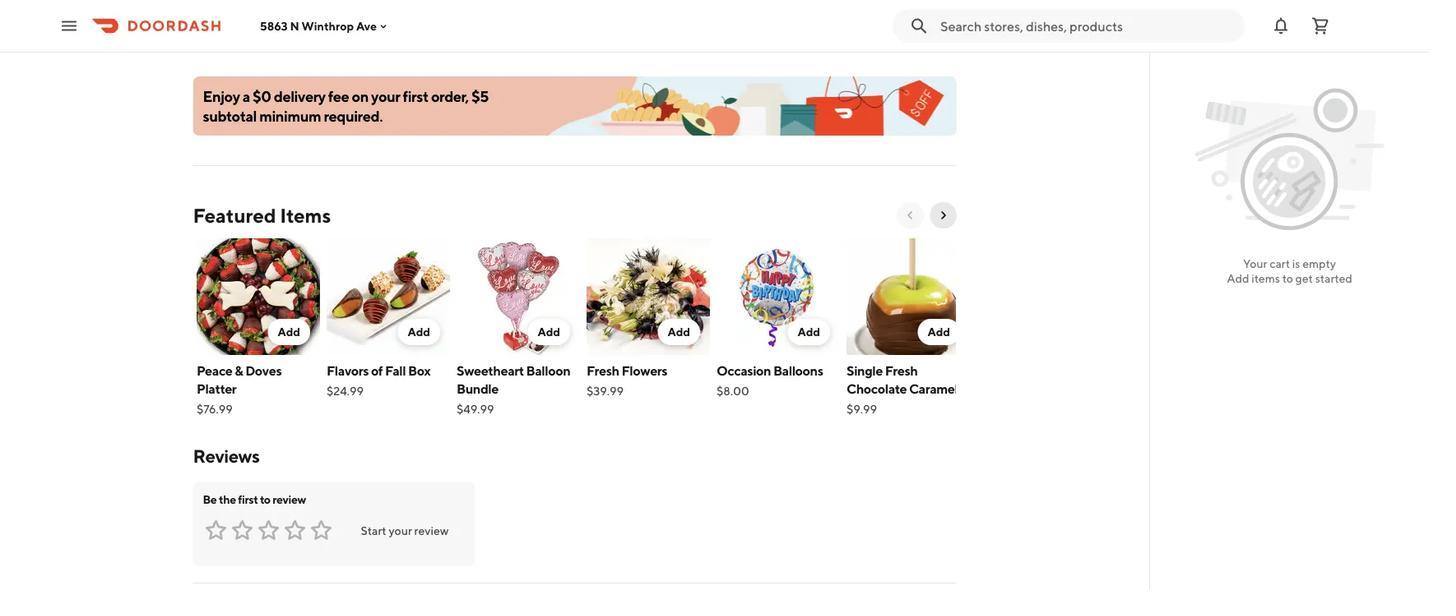Task type: describe. For each thing, give the bounding box(es) containing it.
notification bell image
[[1272, 16, 1291, 36]]

delivery inside enjoy a $0 delivery fee on your first order, $5 subtotal minimum required.
[[274, 87, 326, 105]]

pickup
[[900, 9, 937, 23]]

1 vertical spatial review
[[414, 525, 449, 538]]

open menu image
[[59, 16, 79, 36]]

$0
[[253, 87, 271, 105]]

enjoy
[[203, 87, 240, 105]]

&
[[234, 363, 243, 379]]

$76.99
[[196, 403, 232, 416]]

add button for flavors of fall box
[[397, 319, 440, 346]]

add for flavors of fall box
[[407, 326, 430, 339]]

$24.99
[[326, 385, 363, 398]]

featured items heading
[[193, 202, 331, 229]]

5863
[[260, 19, 288, 33]]

1 vertical spatial your
[[389, 525, 412, 538]]

is
[[1293, 257, 1301, 271]]

occasion balloons image
[[716, 239, 840, 356]]

fee inside enjoy a $0 delivery fee on your first order, $5 subtotal minimum required.
[[328, 87, 349, 105]]

add for peace & doves platter
[[277, 326, 300, 339]]

platter
[[196, 381, 236, 397]]

subtotal
[[203, 107, 257, 125]]

covered
[[846, 400, 896, 415]]

peace & doves platter $76.99
[[196, 363, 281, 416]]

sweetheart balloon bundle image
[[456, 239, 580, 356]]

add for occasion balloons
[[797, 326, 820, 339]]

to inside the your cart is empty add items to get started
[[1283, 272, 1294, 286]]

0 items, open order cart image
[[1311, 16, 1331, 36]]

Store search: begin typing to search for stores available on DoorDash text field
[[941, 17, 1235, 35]]

flavors of fall box $24.99
[[326, 363, 430, 398]]

doves
[[245, 363, 281, 379]]

next button of carousel image
[[937, 209, 950, 222]]

add button for sweetheart balloon bundle
[[527, 319, 570, 346]]

chocolate
[[846, 381, 907, 397]]

30
[[903, 24, 915, 35]]

featured
[[193, 204, 276, 227]]

1 vertical spatial to
[[260, 493, 271, 507]]

add inside the your cart is empty add items to get started
[[1227, 272, 1250, 286]]

caramel
[[909, 381, 958, 397]]

bundle
[[456, 381, 498, 397]]

5863 n winthrop ave button
[[260, 19, 390, 33]]

be the first to review
[[203, 493, 306, 507]]

empty
[[1303, 257, 1337, 271]]

order,
[[431, 87, 469, 105]]

start
[[361, 525, 387, 538]]

flowers
[[621, 363, 667, 379]]

0 horizontal spatial review
[[273, 493, 306, 507]]

add button for occasion balloons
[[788, 319, 830, 346]]

add for single fresh chocolate caramel covered apple
[[927, 326, 950, 339]]

fee inside $0.00 delivery fee
[[286, 26, 303, 39]]

time
[[424, 25, 448, 39]]

fresh flowers $39.99
[[586, 363, 667, 398]]

add for sweetheart balloon bundle
[[537, 326, 560, 339]]

be
[[203, 493, 217, 507]]

add button for peace & doves platter
[[267, 319, 310, 346]]



Task type: locate. For each thing, give the bounding box(es) containing it.
1 horizontal spatial fee
[[328, 87, 349, 105]]

single fresh chocolate caramel covered apple
[[846, 363, 958, 415]]

of
[[371, 363, 383, 379]]

fresh flowers image
[[586, 239, 710, 356]]

flavors of fall box image
[[326, 239, 450, 356]]

reviews link
[[193, 446, 259, 467]]

previous button of carousel image
[[904, 209, 917, 222]]

4 add button from the left
[[658, 319, 700, 346]]

apple
[[899, 400, 934, 415]]

sweetheart balloon bundle $49.99
[[456, 363, 570, 416]]

5 add button from the left
[[788, 319, 830, 346]]

required.
[[324, 107, 383, 125]]

0 vertical spatial review
[[273, 493, 306, 507]]

$49.99
[[456, 403, 494, 416]]

add button up balloons
[[788, 319, 830, 346]]

started
[[1316, 272, 1353, 286]]

first right the
[[238, 493, 258, 507]]

add button for single fresh chocolate caramel covered apple
[[918, 319, 960, 346]]

enjoy a $0 delivery fee on your first order, $5 subtotal minimum required.
[[203, 87, 489, 125]]

1 vertical spatial first
[[238, 493, 258, 507]]

your inside enjoy a $0 delivery fee on your first order, $5 subtotal minimum required.
[[371, 87, 400, 105]]

2 add button from the left
[[397, 319, 440, 346]]

to left get
[[1283, 272, 1294, 286]]

first
[[403, 87, 429, 105], [238, 493, 258, 507]]

fresh
[[586, 363, 619, 379], [885, 363, 918, 379]]

add button up the "balloon" at the left bottom of page
[[527, 319, 570, 346]]

a
[[243, 87, 250, 105]]

$0.00
[[254, 10, 291, 26]]

to right the
[[260, 493, 271, 507]]

none radio containing pickup
[[870, 7, 957, 40]]

n
[[290, 19, 299, 33]]

peace
[[196, 363, 232, 379]]

fresh up chocolate
[[885, 363, 918, 379]]

add button up "box"
[[397, 319, 440, 346]]

cart
[[1270, 257, 1291, 271]]

delivery time
[[380, 25, 448, 39]]

your
[[1244, 257, 1268, 271]]

first left order, on the left of page
[[403, 87, 429, 105]]

winthrop
[[302, 19, 354, 33]]

add button up caramel
[[918, 319, 960, 346]]

review right start
[[414, 525, 449, 538]]

0 horizontal spatial to
[[260, 493, 271, 507]]

add button for fresh flowers
[[658, 319, 700, 346]]

add for fresh flowers
[[667, 326, 690, 339]]

minimum
[[259, 107, 321, 125]]

your right on at the left top
[[371, 87, 400, 105]]

your cart is empty add items to get started
[[1227, 257, 1353, 286]]

1 horizontal spatial fresh
[[885, 363, 918, 379]]

flavors
[[326, 363, 368, 379]]

0 vertical spatial fee
[[286, 26, 303, 39]]

0 vertical spatial your
[[371, 87, 400, 105]]

fresh up $39.99
[[586, 363, 619, 379]]

delivery left the n
[[242, 26, 284, 39]]

0 vertical spatial first
[[403, 87, 429, 105]]

1 horizontal spatial to
[[1283, 272, 1294, 286]]

$8.00
[[716, 385, 749, 398]]

$9.99
[[846, 403, 877, 416]]

1 fresh from the left
[[586, 363, 619, 379]]

to
[[1283, 272, 1294, 286], [260, 493, 271, 507]]

add button
[[267, 319, 310, 346], [397, 319, 440, 346], [527, 319, 570, 346], [658, 319, 700, 346], [788, 319, 830, 346], [918, 319, 960, 346]]

0 horizontal spatial first
[[238, 493, 258, 507]]

peace & doves platter image
[[196, 239, 320, 356]]

on
[[352, 87, 369, 105]]

occasion
[[716, 363, 771, 379]]

sweetheart
[[456, 363, 524, 379]]

items
[[280, 204, 331, 227]]

delivery up minimum
[[274, 87, 326, 105]]

5863 n winthrop ave
[[260, 19, 377, 33]]

add button up flowers
[[658, 319, 700, 346]]

single fresh chocolate caramel covered apple image
[[846, 239, 970, 356]]

first inside enjoy a $0 delivery fee on your first order, $5 subtotal minimum required.
[[403, 87, 429, 105]]

3 add button from the left
[[527, 319, 570, 346]]

None radio
[[870, 7, 957, 40]]

your right start
[[389, 525, 412, 538]]

min
[[917, 24, 934, 35]]

review
[[273, 493, 306, 507], [414, 525, 449, 538]]

occasion balloons $8.00
[[716, 363, 823, 398]]

fresh inside single fresh chocolate caramel covered apple
[[885, 363, 918, 379]]

get
[[1296, 272, 1313, 286]]

start your review
[[361, 525, 449, 538]]

1 horizontal spatial first
[[403, 87, 429, 105]]

0 vertical spatial to
[[1283, 272, 1294, 286]]

$0.00 delivery fee
[[242, 10, 303, 39]]

0 horizontal spatial fee
[[286, 26, 303, 39]]

add button up the doves
[[267, 319, 310, 346]]

delivery inside $0.00 delivery fee
[[242, 26, 284, 39]]

items
[[1252, 272, 1281, 286]]

reviews
[[193, 446, 259, 467]]

balloons
[[773, 363, 823, 379]]

fresh inside fresh flowers $39.99
[[586, 363, 619, 379]]

$5
[[472, 87, 489, 105]]

0 horizontal spatial fresh
[[586, 363, 619, 379]]

box
[[408, 363, 430, 379]]

the
[[219, 493, 236, 507]]

review right the
[[273, 493, 306, 507]]

add
[[1227, 272, 1250, 286], [277, 326, 300, 339], [407, 326, 430, 339], [537, 326, 560, 339], [667, 326, 690, 339], [797, 326, 820, 339], [927, 326, 950, 339]]

1 add button from the left
[[267, 319, 310, 346]]

your
[[371, 87, 400, 105], [389, 525, 412, 538]]

delivery
[[380, 25, 422, 39], [242, 26, 284, 39], [274, 87, 326, 105]]

$39.99
[[586, 385, 624, 398]]

single
[[846, 363, 883, 379]]

featured items
[[193, 204, 331, 227]]

balloon
[[526, 363, 570, 379]]

fee
[[286, 26, 303, 39], [328, 87, 349, 105]]

pickup 30 min
[[900, 9, 937, 35]]

delivery right ave
[[380, 25, 422, 39]]

fall
[[385, 363, 405, 379]]

ave
[[356, 19, 377, 33]]

1 vertical spatial fee
[[328, 87, 349, 105]]

1 horizontal spatial review
[[414, 525, 449, 538]]

2 fresh from the left
[[885, 363, 918, 379]]

6 add button from the left
[[918, 319, 960, 346]]



Task type: vqa. For each thing, say whether or not it's contained in the screenshot.
5863 N Winthrop Ave
yes



